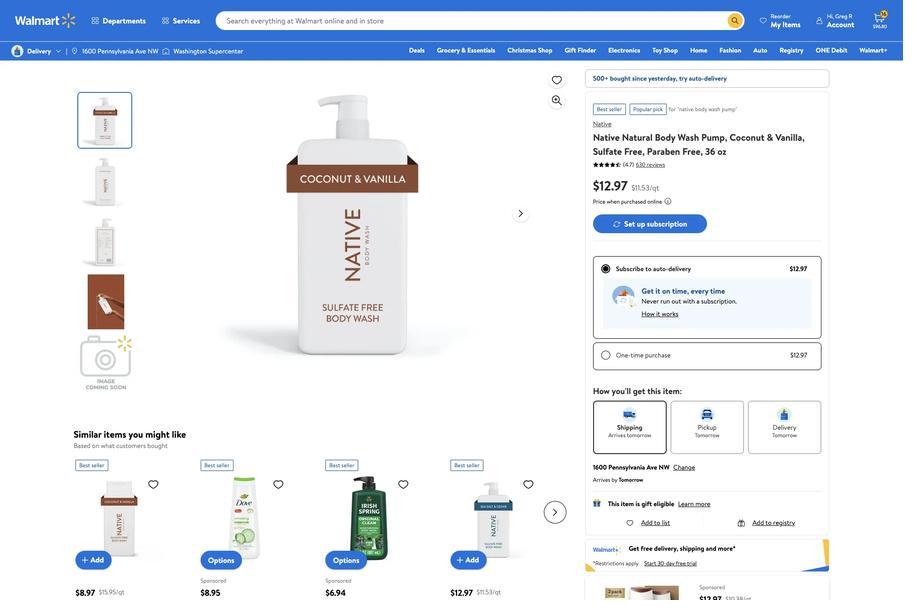 Task type: describe. For each thing, give the bounding box(es) containing it.
shop for christmas shop
[[538, 46, 553, 55]]

1600 for 1600 pennsylvania ave nw
[[82, 46, 96, 56]]

tomorrow for delivery
[[773, 431, 798, 439]]

never
[[642, 297, 659, 306]]

this item is gift eligible learn more
[[608, 499, 711, 509]]

search icon image
[[732, 17, 739, 24]]

body right bath & body link
[[168, 13, 183, 23]]

gift
[[565, 46, 576, 55]]

more*
[[718, 544, 736, 553]]

grocery & essentials
[[437, 46, 496, 55]]

christmas shop
[[508, 46, 553, 55]]

1600 pennsylvania ave nw change arrives by tomorrow
[[593, 463, 696, 484]]

might
[[145, 428, 170, 441]]

get
[[633, 385, 646, 397]]

my
[[771, 19, 781, 29]]

set up subscription
[[625, 219, 688, 229]]

departments button
[[84, 9, 154, 32]]

2 / from the left
[[162, 13, 165, 23]]

bought inside similar items you might like based on what customers bought
[[147, 441, 168, 450]]

bath
[[123, 13, 136, 23]]

wash inside the native native natural body wash pump, coconut & vanilla, sulfate free, paraben free, 36 oz
[[678, 131, 700, 144]]

list
[[662, 518, 671, 527]]

& inside the native native natural body wash pump, coconut & vanilla, sulfate free, paraben free, 36 oz
[[767, 131, 774, 144]]

eligible
[[654, 499, 675, 509]]

home
[[691, 46, 708, 55]]

christmas shop link
[[504, 45, 557, 55]]

gifting made easy image
[[593, 499, 601, 507]]

deals
[[409, 46, 425, 55]]

$11.53/qt inside 'product' group
[[477, 588, 501, 597]]

services button
[[154, 9, 208, 32]]

care
[[100, 13, 113, 23]]

change
[[674, 463, 696, 472]]

sponsored inside group
[[700, 583, 726, 591]]

dove body wash restoring coconut & cocoa butter, 20 oz, 2 count image
[[593, 583, 692, 600]]

tomorrow
[[627, 431, 652, 439]]

2 free, from the left
[[683, 145, 703, 158]]

washington
[[174, 46, 207, 56]]

personal care / bath & body / body wash / all body wash
[[74, 13, 249, 23]]

delivery tomorrow
[[773, 423, 798, 439]]

personal
[[74, 13, 98, 23]]

grocery
[[437, 46, 460, 55]]

get for free
[[629, 544, 640, 553]]

one
[[816, 46, 830, 55]]

pickup tomorrow
[[695, 423, 720, 439]]

$12.97 $11.53/qt inside 'product' group
[[451, 587, 501, 598]]

intent image for shipping image
[[623, 407, 638, 422]]

delivery for delivery
[[27, 46, 51, 56]]

more
[[696, 499, 711, 509]]

pickup
[[698, 423, 717, 432]]

gift finder link
[[561, 45, 601, 55]]

shop for toy shop
[[664, 46, 678, 55]]

3 / from the left
[[203, 13, 206, 23]]

departments
[[103, 15, 146, 26]]

1 vertical spatial free
[[676, 559, 686, 567]]

supercenter
[[208, 46, 243, 56]]

is
[[636, 499, 640, 509]]

product group containing $12.97
[[451, 456, 555, 600]]

30-
[[658, 559, 667, 567]]

popular
[[634, 105, 652, 113]]

1 vertical spatial time
[[631, 350, 644, 360]]

630
[[636, 160, 646, 168]]

since
[[633, 74, 647, 83]]

best for 'product' group containing $8.97
[[79, 461, 90, 469]]

get free delivery, shipping and more*
[[629, 544, 736, 553]]

popular pick
[[634, 105, 663, 113]]

washington supercenter
[[174, 46, 243, 56]]

to for registry
[[766, 518, 772, 527]]

one debit
[[816, 46, 848, 55]]

1 vertical spatial &
[[462, 46, 466, 55]]

options link for $8.95
[[201, 551, 242, 569]]

$8.97
[[76, 587, 95, 598]]

pump,
[[702, 131, 728, 144]]

shipping
[[618, 423, 643, 432]]

0 horizontal spatial delivery
[[669, 264, 692, 274]]

500+
[[593, 74, 609, 83]]

essentials
[[468, 46, 496, 55]]

shipping
[[680, 544, 705, 553]]

 image for delivery
[[11, 45, 23, 57]]

for "native body wash pump"
[[669, 105, 738, 113]]

one debit link
[[812, 45, 852, 55]]

best seller for 'product' group containing $8.97
[[79, 461, 105, 469]]

native natural body wash pump, coconut & vanilla, sulfate free, paraben free, 36 oz image
[[205, 69, 505, 370]]

seller for 'product' group containing $8.95
[[217, 461, 230, 469]]

product group containing $8.97
[[76, 456, 180, 600]]

with
[[683, 297, 695, 306]]

wash
[[709, 105, 721, 113]]

best seller for 'product' group containing $12.97
[[455, 461, 480, 469]]

ad disclaimer and feedback for skylinedisplayad image
[[823, 40, 830, 48]]

$6.94
[[326, 587, 346, 598]]

seller for 'product' group containing $6.94
[[342, 461, 355, 469]]

registry
[[780, 46, 804, 55]]

oz
[[718, 145, 727, 158]]

pick
[[653, 105, 663, 113]]

pennsylvania for 1600 pennsylvania ave nw change arrives by tomorrow
[[609, 463, 645, 472]]

natural
[[622, 131, 653, 144]]

trial
[[688, 559, 697, 567]]

nw for 1600 pennsylvania ave nw change arrives by tomorrow
[[659, 463, 670, 472]]

how it works button
[[642, 306, 679, 321]]

fashion
[[720, 46, 742, 55]]

zoom image modal image
[[552, 95, 563, 106]]

personal care link
[[74, 13, 113, 23]]

next media item image
[[516, 208, 527, 219]]

and
[[706, 544, 717, 553]]

fashion link
[[716, 45, 746, 55]]

native natural body wash pump, coconut & vanilla, sulfate free, paraben free, 36 oz - image 5 of 5 image
[[78, 335, 133, 390]]

paraben
[[647, 145, 681, 158]]

body
[[696, 105, 708, 113]]

0 vertical spatial free
[[641, 544, 653, 553]]

0 vertical spatial bought
[[610, 74, 631, 83]]

0 horizontal spatial auto-
[[654, 264, 669, 274]]

bath & body link
[[123, 13, 158, 23]]

add button for $12.97
[[451, 551, 487, 569]]

auto
[[754, 46, 768, 55]]

to for auto-
[[646, 264, 652, 274]]

shipping arrives tomorrow
[[609, 423, 652, 439]]

nw for 1600 pennsylvania ave nw
[[148, 46, 159, 56]]

1 vertical spatial it
[[657, 309, 661, 319]]

items
[[783, 19, 801, 29]]

time,
[[673, 286, 690, 296]]

similar
[[74, 428, 102, 441]]

price when purchased online
[[593, 198, 663, 206]]

(4.7) 630 reviews
[[623, 160, 666, 168]]

native native natural body wash pump, coconut & vanilla, sulfate free, paraben free, 36 oz
[[593, 119, 805, 158]]

1600 for 1600 pennsylvania ave nw change arrives by tomorrow
[[593, 463, 607, 472]]

$8.95
[[201, 587, 221, 598]]

options link for $6.94
[[326, 551, 367, 569]]

on inside similar items you might like based on what customers bought
[[92, 441, 99, 450]]

get for it
[[642, 286, 654, 296]]

product group containing $8.95
[[201, 456, 305, 600]]

1600 pennsylvania ave nw
[[82, 46, 159, 56]]

like
[[172, 428, 186, 441]]



Task type: locate. For each thing, give the bounding box(es) containing it.
$12.97
[[593, 176, 628, 195], [790, 264, 808, 274], [791, 350, 808, 360], [451, 587, 473, 598]]

sponsored up $6.94
[[326, 577, 352, 585]]

get inside get it on time, every time never run out with a subscription. how it works
[[642, 286, 654, 296]]

arrives inside 1600 pennsylvania ave nw change arrives by tomorrow
[[593, 476, 611, 484]]

1 horizontal spatial $11.53/qt
[[632, 183, 660, 193]]

it up never on the right
[[656, 286, 661, 296]]

1 horizontal spatial tomorrow
[[695, 431, 720, 439]]

add to registry button
[[738, 518, 796, 527]]

& left vanilla,
[[767, 131, 774, 144]]

wash left pump, at right top
[[678, 131, 700, 144]]

0 horizontal spatial free
[[641, 544, 653, 553]]

1 horizontal spatial auto-
[[689, 74, 705, 83]]

sponsored up $8.95
[[201, 577, 226, 585]]

get it on time, every time never run out with a subscription. how it works
[[642, 286, 737, 319]]

0 vertical spatial native
[[593, 119, 612, 129]]

$8.97 $15.95/qt
[[76, 587, 125, 598]]

auto- right subscribe
[[654, 264, 669, 274]]

pennsylvania down departments "popup button"
[[98, 46, 134, 56]]

free, left the 36 on the top right of page
[[683, 145, 703, 158]]

2 shop from the left
[[664, 46, 678, 55]]

0 horizontal spatial bought
[[147, 441, 168, 450]]

& right bath
[[138, 13, 142, 23]]

a
[[697, 297, 700, 306]]

subscribe
[[616, 264, 644, 274]]

native natural body wash pump, coconut & vanilla, sulfate free, paraben free, 36 oz - image 2 of 5 image
[[78, 153, 133, 208]]

subscribe to auto-delivery
[[616, 264, 692, 274]]

shop right 'toy'
[[664, 46, 678, 55]]

&
[[138, 13, 142, 23], [462, 46, 466, 55], [767, 131, 774, 144]]

best for 'product' group containing $6.94
[[330, 461, 340, 469]]

1600 inside 1600 pennsylvania ave nw change arrives by tomorrow
[[593, 463, 607, 472]]

sponsored group
[[585, 576, 830, 600]]

2 add to cart image from the left
[[455, 554, 466, 566]]

4 product group from the left
[[451, 456, 555, 600]]

1 vertical spatial get
[[629, 544, 640, 553]]

this
[[608, 499, 620, 509]]

on inside get it on time, every time never run out with a subscription. how it works
[[663, 286, 671, 296]]

1 vertical spatial $12.97 $11.53/qt
[[451, 587, 501, 598]]

1 horizontal spatial time
[[711, 286, 726, 296]]

$11.53/qt
[[632, 183, 660, 193], [477, 588, 501, 597]]

delivery
[[27, 46, 51, 56], [773, 423, 797, 432]]

price
[[593, 198, 606, 206]]

out
[[672, 297, 682, 306]]

2 horizontal spatial tomorrow
[[773, 431, 798, 439]]

0 horizontal spatial pennsylvania
[[98, 46, 134, 56]]

add button for $8.97
[[76, 551, 111, 569]]

add to cart image for $8.97
[[79, 554, 91, 566]]

1 horizontal spatial free,
[[683, 145, 703, 158]]

pennsylvania up by
[[609, 463, 645, 472]]

tomorrow down intent image for delivery
[[773, 431, 798, 439]]

0 horizontal spatial delivery
[[27, 46, 51, 56]]

1 horizontal spatial add button
[[451, 551, 487, 569]]

on up "run"
[[663, 286, 671, 296]]

1 vertical spatial ave
[[647, 463, 658, 472]]

one-
[[616, 350, 631, 360]]

best seller for 'product' group containing $6.94
[[330, 461, 355, 469]]

free up "start"
[[641, 544, 653, 553]]

1600
[[82, 46, 96, 56], [593, 463, 607, 472]]

legal information image
[[665, 198, 672, 205]]

1 add to cart image from the left
[[79, 554, 91, 566]]

0 horizontal spatial options link
[[201, 551, 242, 569]]

electronics
[[609, 46, 641, 55]]

arrives inside shipping arrives tomorrow
[[609, 431, 626, 439]]

pennsylvania for 1600 pennsylvania ave nw
[[98, 46, 134, 56]]

when
[[607, 198, 620, 206]]

how
[[642, 309, 655, 319], [593, 385, 610, 397]]

add to registry
[[753, 518, 796, 527]]

500+ bought since yesterday, try auto-delivery
[[593, 74, 727, 83]]

1 vertical spatial delivery
[[669, 264, 692, 274]]

product group containing $6.94
[[326, 456, 430, 600]]

0 horizontal spatial how
[[593, 385, 610, 397]]

1 horizontal spatial $12.97 $11.53/qt
[[593, 176, 660, 195]]

0 vertical spatial on
[[663, 286, 671, 296]]

options for $8.95
[[208, 555, 235, 565]]

2 options from the left
[[333, 555, 360, 565]]

0 horizontal spatial  image
[[11, 45, 23, 57]]

best seller for 'product' group containing $8.95
[[204, 461, 230, 469]]

to left registry
[[766, 518, 772, 527]]

native up the sulfate
[[593, 119, 612, 129]]

by
[[612, 476, 618, 484]]

*restrictions apply
[[593, 559, 639, 567]]

delivery up wash
[[705, 74, 727, 83]]

free
[[641, 544, 653, 553], [676, 559, 686, 567]]

1 free, from the left
[[625, 145, 645, 158]]

0 horizontal spatial 1600
[[82, 46, 96, 56]]

set
[[625, 219, 636, 229]]

1 vertical spatial 1600
[[593, 463, 607, 472]]

walmart plus image
[[593, 544, 622, 555]]

native natural body wash pump, sea salt & cedar, sulfate free, paraben free, 36 oz image
[[451, 475, 538, 562]]

ave inside 1600 pennsylvania ave nw change arrives by tomorrow
[[647, 463, 658, 472]]

set up subscription button
[[593, 214, 708, 233]]

purchased
[[622, 198, 647, 206]]

irish spring mens body wash pump, original clean scented body wash for men, 30 oz pump image
[[326, 475, 413, 562]]

you
[[129, 428, 143, 441]]

body up "paraben"
[[655, 131, 676, 144]]

pennsylvania
[[98, 46, 134, 56], [609, 463, 645, 472]]

$12.97 inside 'product' group
[[451, 587, 473, 598]]

1 horizontal spatial delivery
[[773, 423, 797, 432]]

tomorrow right by
[[619, 476, 644, 484]]

1 options from the left
[[208, 555, 235, 565]]

0 vertical spatial pennsylvania
[[98, 46, 134, 56]]

1 horizontal spatial  image
[[71, 47, 79, 55]]

2 native from the top
[[593, 131, 620, 144]]

1 horizontal spatial &
[[462, 46, 466, 55]]

0 vertical spatial $11.53/qt
[[632, 183, 660, 193]]

delivery inside delivery tomorrow
[[773, 423, 797, 432]]

seller for 'product' group containing $8.97
[[91, 461, 105, 469]]

1 add button from the left
[[76, 551, 111, 569]]

0 horizontal spatial add button
[[76, 551, 111, 569]]

0 vertical spatial how
[[642, 309, 655, 319]]

r
[[849, 12, 853, 20]]

options link
[[201, 551, 242, 569], [326, 551, 367, 569]]

tomorrow inside 1600 pennsylvania ave nw change arrives by tomorrow
[[619, 476, 644, 484]]

it left works
[[657, 309, 661, 319]]

1600 right |
[[82, 46, 96, 56]]

shop right christmas at the top right of page
[[538, 46, 553, 55]]

(4.7)
[[623, 160, 634, 168]]

options link up sponsored $8.95
[[201, 551, 242, 569]]

time up subscription.
[[711, 286, 726, 296]]

deals link
[[405, 45, 429, 55]]

1 horizontal spatial nw
[[659, 463, 670, 472]]

/ left all
[[203, 13, 206, 23]]

2 horizontal spatial &
[[767, 131, 774, 144]]

1 horizontal spatial pennsylvania
[[609, 463, 645, 472]]

options for $6.94
[[333, 555, 360, 565]]

day
[[667, 559, 675, 567]]

 image down walmart image
[[11, 45, 23, 57]]

add
[[642, 518, 653, 527], [753, 518, 765, 527], [91, 555, 104, 565], [466, 555, 479, 565]]

2 options link from the left
[[326, 551, 367, 569]]

walmart image
[[15, 13, 76, 28]]

subscription
[[647, 219, 688, 229]]

2 horizontal spatial /
[[203, 13, 206, 23]]

yesterday,
[[649, 74, 678, 83]]

gift
[[642, 499, 652, 509]]

 image for 1600 pennsylvania ave nw
[[71, 47, 79, 55]]

on left what
[[92, 441, 99, 450]]

1 / from the left
[[117, 13, 119, 23]]

home link
[[686, 45, 712, 55]]

0 vertical spatial auto-
[[689, 74, 705, 83]]

best for 'product' group containing $8.95
[[204, 461, 215, 469]]

0 vertical spatial arrives
[[609, 431, 626, 439]]

native natural body wash, coconut & vanilla, sulfate free, paraben free, 18 oz image
[[76, 475, 163, 562]]

1600 up gifting made easy icon
[[593, 463, 607, 472]]

on
[[663, 286, 671, 296], [92, 441, 99, 450]]

0 vertical spatial $12.97 $11.53/qt
[[593, 176, 660, 195]]

all body wash link
[[209, 13, 249, 23]]

1 horizontal spatial free
[[676, 559, 686, 567]]

add to favorites list, native natural body wash pump, coconut & vanilla, sulfate free, paraben free, 36 oz image
[[552, 74, 563, 86]]

1 product group from the left
[[76, 456, 180, 600]]

next slide for similar items you might like list image
[[544, 501, 567, 523]]

2 product group from the left
[[201, 456, 305, 600]]

0 horizontal spatial /
[[117, 13, 119, 23]]

to left list
[[655, 518, 661, 527]]

nw left change
[[659, 463, 670, 472]]

0 horizontal spatial get
[[629, 544, 640, 553]]

0 vertical spatial it
[[656, 286, 661, 296]]

3 product group from the left
[[326, 456, 430, 600]]

2 horizontal spatial  image
[[162, 46, 170, 56]]

arrives left by
[[593, 476, 611, 484]]

0 vertical spatial delivery
[[27, 46, 51, 56]]

1 vertical spatial bought
[[147, 441, 168, 450]]

bought down might
[[147, 441, 168, 450]]

auto-
[[689, 74, 705, 83], [654, 264, 669, 274]]

2 horizontal spatial wash
[[678, 131, 700, 144]]

tomorrow down intent image for pickup
[[695, 431, 720, 439]]

1 horizontal spatial 1600
[[593, 463, 607, 472]]

add to favorites list, irish spring mens body wash pump, original clean scented body wash for men, 30 oz pump image
[[398, 478, 409, 490]]

add to favorites list, dove refreshing body wash cucumber and green tea cleanser, 20 oz image
[[273, 478, 284, 490]]

1 vertical spatial delivery
[[773, 423, 797, 432]]

ave for 1600 pennsylvania ave nw change arrives by tomorrow
[[647, 463, 658, 472]]

0 horizontal spatial time
[[631, 350, 644, 360]]

0 vertical spatial delivery
[[705, 74, 727, 83]]

ave left change
[[647, 463, 658, 472]]

0 horizontal spatial free,
[[625, 145, 645, 158]]

grocery & essentials link
[[433, 45, 500, 55]]

arrives left tomorrow
[[609, 431, 626, 439]]

greg
[[836, 12, 848, 20]]

wash left all
[[184, 13, 199, 23]]

0 horizontal spatial add to cart image
[[79, 554, 91, 566]]

1 horizontal spatial shop
[[664, 46, 678, 55]]

options link up sponsored $6.94
[[326, 551, 367, 569]]

1 vertical spatial auto-
[[654, 264, 669, 274]]

0 vertical spatial ave
[[135, 46, 146, 56]]

 image
[[11, 45, 23, 57], [162, 46, 170, 56], [71, 47, 79, 55]]

how down never on the right
[[642, 309, 655, 319]]

body inside the native native natural body wash pump, coconut & vanilla, sulfate free, paraben free, 36 oz
[[655, 131, 676, 144]]

1 horizontal spatial wash
[[234, 13, 249, 23]]

ave for 1600 pennsylvania ave nw
[[135, 46, 146, 56]]

2 add button from the left
[[451, 551, 487, 569]]

delivery for delivery tomorrow
[[773, 423, 797, 432]]

add button
[[76, 551, 111, 569], [451, 551, 487, 569]]

delivery
[[705, 74, 727, 83], [669, 264, 692, 274]]

options
[[208, 555, 235, 565], [333, 555, 360, 565]]

dove refreshing body wash cucumber and green tea cleanser, 20 oz image
[[201, 475, 288, 562]]

sponsored $6.94
[[326, 577, 352, 598]]

1 horizontal spatial how
[[642, 309, 655, 319]]

body right all
[[218, 13, 233, 23]]

0 horizontal spatial shop
[[538, 46, 553, 55]]

how inside get it on time, every time never run out with a subscription. how it works
[[642, 309, 655, 319]]

based
[[74, 441, 91, 450]]

toy
[[653, 46, 662, 55]]

get up apply
[[629, 544, 640, 553]]

0 horizontal spatial ave
[[135, 46, 146, 56]]

auto link
[[750, 45, 772, 55]]

native natural body wash pump, coconut & vanilla, sulfate free, paraben free, 36 oz - image 1 of 5 image
[[78, 93, 133, 148]]

1 vertical spatial $11.53/qt
[[477, 588, 501, 597]]

nw inside 1600 pennsylvania ave nw change arrives by tomorrow
[[659, 463, 670, 472]]

$12.97 $11.53/qt
[[593, 176, 660, 195], [451, 587, 501, 598]]

1 horizontal spatial get
[[642, 286, 654, 296]]

1 horizontal spatial on
[[663, 286, 671, 296]]

1 horizontal spatial options link
[[326, 551, 367, 569]]

services
[[173, 15, 200, 26]]

1 horizontal spatial ave
[[647, 463, 658, 472]]

options up sponsored $8.95
[[208, 555, 235, 565]]

debit
[[832, 46, 848, 55]]

best for 'product' group containing $12.97
[[455, 461, 465, 469]]

apply
[[626, 559, 639, 567]]

delivery down intent image for delivery
[[773, 423, 797, 432]]

native natural body wash pump, coconut & vanilla, sulfate free, paraben free, 36 oz - image 3 of 5 image
[[78, 214, 133, 269]]

 image right |
[[71, 47, 79, 55]]

to for list
[[655, 518, 661, 527]]

add to cart image for $12.97
[[455, 554, 466, 566]]

time inside get it on time, every time never run out with a subscription. how it works
[[711, 286, 726, 296]]

0 horizontal spatial options
[[208, 555, 235, 565]]

1 horizontal spatial delivery
[[705, 74, 727, 83]]

registry
[[774, 518, 796, 527]]

sponsored left ad disclaimer and feedback for skylinedisplayad image
[[795, 40, 821, 48]]

0 vertical spatial nw
[[148, 46, 159, 56]]

0 horizontal spatial nw
[[148, 46, 159, 56]]

body
[[144, 13, 158, 23], [168, 13, 183, 23], [218, 13, 233, 23], [655, 131, 676, 144]]

sponsored $8.95
[[201, 577, 226, 598]]

nw down "personal care / bath & body / body wash / all body wash"
[[148, 46, 159, 56]]

*restrictions
[[593, 559, 625, 567]]

$15.95/qt
[[99, 588, 125, 597]]

ave down bath & body link
[[135, 46, 146, 56]]

it
[[656, 286, 661, 296], [657, 309, 661, 319]]

& right grocery
[[462, 46, 466, 55]]

registry link
[[776, 45, 808, 55]]

native down native link in the right top of the page
[[593, 131, 620, 144]]

delivery up time,
[[669, 264, 692, 274]]

auto- right try
[[689, 74, 705, 83]]

this
[[648, 385, 661, 397]]

time left purchase on the right
[[631, 350, 644, 360]]

0 horizontal spatial on
[[92, 441, 99, 450]]

pump"
[[722, 105, 738, 113]]

Walmart Site-Wide search field
[[216, 11, 745, 30]]

purchase
[[646, 350, 671, 360]]

wash right all
[[234, 13, 249, 23]]

1 horizontal spatial options
[[333, 555, 360, 565]]

2 horizontal spatial to
[[766, 518, 772, 527]]

None radio
[[601, 264, 611, 274], [601, 350, 611, 360], [601, 264, 611, 274], [601, 350, 611, 360]]

how left you'll
[[593, 385, 610, 397]]

delivery left |
[[27, 46, 51, 56]]

pennsylvania inside 1600 pennsylvania ave nw change arrives by tomorrow
[[609, 463, 645, 472]]

start
[[645, 559, 657, 567]]

intent image for pickup image
[[700, 407, 715, 422]]

tomorrow for pickup
[[695, 431, 720, 439]]

tomorrow
[[695, 431, 720, 439], [773, 431, 798, 439], [619, 476, 644, 484]]

change button
[[674, 463, 696, 472]]

1 vertical spatial how
[[593, 385, 610, 397]]

0 vertical spatial time
[[711, 286, 726, 296]]

1 horizontal spatial add to cart image
[[455, 554, 466, 566]]

1 options link from the left
[[201, 551, 242, 569]]

get up never on the right
[[642, 286, 654, 296]]

0 horizontal spatial $12.97 $11.53/qt
[[451, 587, 501, 598]]

add to favorites list, native natural body wash pump, sea salt & cedar, sulfate free, paraben free, 36 oz image
[[523, 478, 534, 490]]

1 horizontal spatial bought
[[610, 74, 631, 83]]

get inside banner
[[629, 544, 640, 553]]

1 vertical spatial native
[[593, 131, 620, 144]]

free, up 630
[[625, 145, 645, 158]]

intent image for delivery image
[[778, 407, 793, 422]]

sponsored down the get free delivery, shipping and more* banner
[[700, 583, 726, 591]]

0 horizontal spatial wash
[[184, 13, 199, 23]]

1 native from the top
[[593, 119, 612, 129]]

 image for washington supercenter
[[162, 46, 170, 56]]

/ left bath
[[117, 13, 119, 23]]

1 vertical spatial nw
[[659, 463, 670, 472]]

to right subscribe
[[646, 264, 652, 274]]

/ left body wash link
[[162, 13, 165, 23]]

2 vertical spatial &
[[767, 131, 774, 144]]

product group
[[76, 456, 180, 600], [201, 456, 305, 600], [326, 456, 430, 600], [451, 456, 555, 600]]

1 shop from the left
[[538, 46, 553, 55]]

free right day
[[676, 559, 686, 567]]

add to favorites list, native natural body wash, coconut & vanilla, sulfate free, paraben free, 18 oz image
[[148, 478, 159, 490]]

0 horizontal spatial tomorrow
[[619, 476, 644, 484]]

every
[[691, 286, 709, 296]]

0 vertical spatial 1600
[[82, 46, 96, 56]]

1 vertical spatial on
[[92, 441, 99, 450]]

reorder my items
[[771, 12, 801, 29]]

0 horizontal spatial to
[[646, 264, 652, 274]]

1 horizontal spatial to
[[655, 518, 661, 527]]

native
[[593, 119, 612, 129], [593, 131, 620, 144]]

seller for 'product' group containing $12.97
[[467, 461, 480, 469]]

add to cart image
[[79, 554, 91, 566], [455, 554, 466, 566]]

options up sponsored $6.94
[[333, 555, 360, 565]]

1 vertical spatial pennsylvania
[[609, 463, 645, 472]]

Search search field
[[216, 11, 745, 30]]

body right bath
[[144, 13, 158, 23]]

0 vertical spatial &
[[138, 13, 142, 23]]

 image left washington
[[162, 46, 170, 56]]

get free delivery, shipping and more* banner
[[585, 539, 830, 572]]

add to list
[[642, 518, 671, 527]]

1 vertical spatial arrives
[[593, 476, 611, 484]]

finder
[[578, 46, 597, 55]]

bought left the 'since'
[[610, 74, 631, 83]]

native natural body wash pump, coconut & vanilla, sulfate free, paraben free, 36 oz - image 4 of 5 image
[[78, 274, 133, 329]]

0 horizontal spatial &
[[138, 13, 142, 23]]

1 horizontal spatial /
[[162, 13, 165, 23]]

0 vertical spatial get
[[642, 286, 654, 296]]

0 horizontal spatial $11.53/qt
[[477, 588, 501, 597]]



Task type: vqa. For each thing, say whether or not it's contained in the screenshot.


